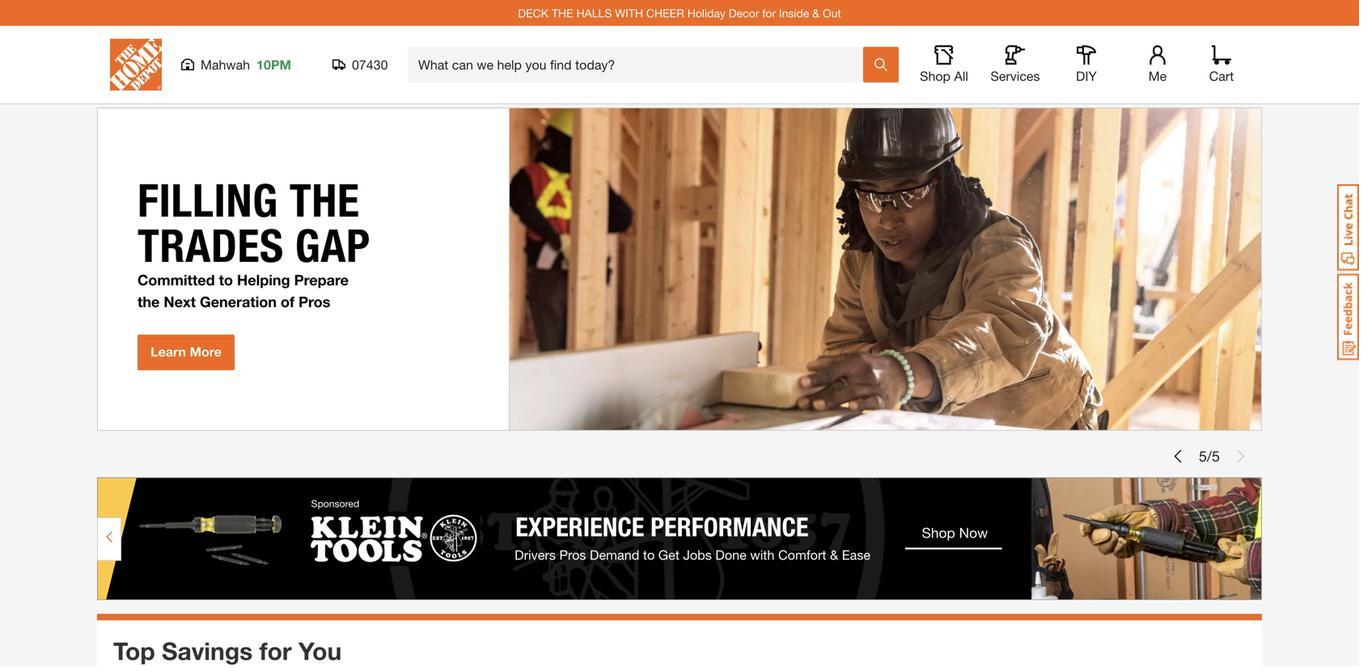 Task type: vqa. For each thing, say whether or not it's contained in the screenshot.
Go Big or Go Home! My wife and I are... Go Big or Go Home! My wife and I are lovin our 12ft Christmas Tree. I was easy to assemble and the plus side is that it's pre-Lit wit LED lighting! I would highly recommended it., because it's a good looking tree! :-)
no



Task type: describe. For each thing, give the bounding box(es) containing it.
inside
[[779, 6, 809, 20]]

deck
[[518, 6, 549, 20]]

deck the halls with cheer holiday decor for inside & out link
[[518, 6, 841, 20]]

mahwah 10pm
[[201, 57, 291, 72]]

1 5 from the left
[[1199, 448, 1207, 465]]

5 / 5
[[1199, 448, 1220, 465]]

shop all button
[[918, 45, 970, 84]]

cheer
[[646, 6, 684, 20]]

diy button
[[1061, 45, 1113, 84]]

2 5 from the left
[[1212, 448, 1220, 465]]

07430
[[352, 57, 388, 72]]

shop
[[920, 68, 951, 84]]

&
[[813, 6, 820, 20]]

mahwah
[[201, 57, 250, 72]]

deck the halls with cheer holiday decor for inside & out
[[518, 6, 841, 20]]

halls
[[577, 6, 612, 20]]

feedback link image
[[1338, 273, 1359, 361]]

out
[[823, 6, 841, 20]]

previous slide image
[[1172, 450, 1185, 463]]

me
[[1149, 68, 1167, 84]]

shop all
[[920, 68, 969, 84]]

services button
[[990, 45, 1041, 84]]



Task type: locate. For each thing, give the bounding box(es) containing it.
the
[[552, 6, 573, 20]]

/
[[1207, 448, 1212, 465]]

10pm
[[257, 57, 291, 72]]

1 horizontal spatial 5
[[1212, 448, 1220, 465]]

top
[[113, 637, 155, 666]]

savings
[[162, 637, 253, 666]]

5 left the this is the last slide image
[[1212, 448, 1220, 465]]

the home depot logo image
[[110, 39, 162, 91]]

this is the last slide image
[[1235, 450, 1248, 463]]

services
[[991, 68, 1040, 84]]

1 vertical spatial for
[[259, 637, 292, 666]]

5 right previous slide icon on the bottom of page
[[1199, 448, 1207, 465]]

decor
[[729, 6, 759, 20]]

all
[[954, 68, 969, 84]]

for left inside
[[762, 6, 776, 20]]

me button
[[1132, 45, 1184, 84]]

image for filling the trades gap committed to helping prepare  the next generation of pros image
[[97, 108, 1262, 431]]

0 horizontal spatial 5
[[1199, 448, 1207, 465]]

with
[[615, 6, 643, 20]]

diy
[[1076, 68, 1097, 84]]

What can we help you find today? search field
[[418, 48, 863, 82]]

07430 button
[[333, 57, 388, 73]]

1 horizontal spatial for
[[762, 6, 776, 20]]

5
[[1199, 448, 1207, 465], [1212, 448, 1220, 465]]

holiday
[[688, 6, 726, 20]]

top savings for you
[[113, 637, 342, 666]]

0 vertical spatial for
[[762, 6, 776, 20]]

for
[[762, 6, 776, 20], [259, 637, 292, 666]]

live chat image
[[1338, 184, 1359, 271]]

for left you
[[259, 637, 292, 666]]

0 horizontal spatial for
[[259, 637, 292, 666]]

you
[[299, 637, 342, 666]]

cart
[[1209, 68, 1234, 84]]

cart link
[[1204, 45, 1240, 84]]



